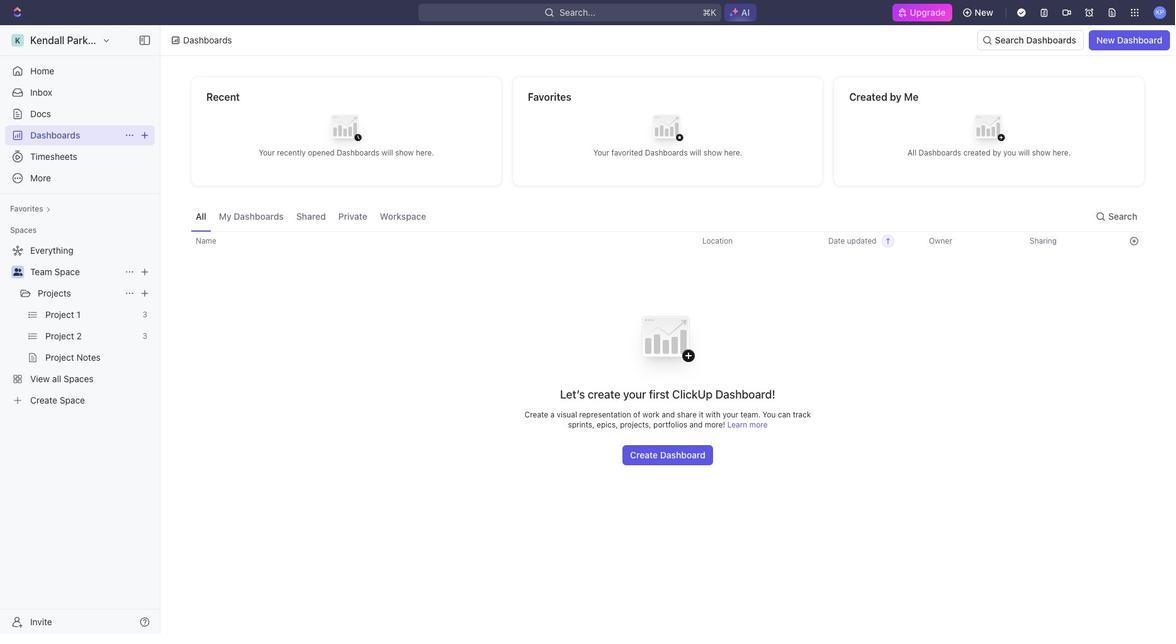 Task type: locate. For each thing, give the bounding box(es) containing it.
0 horizontal spatial your
[[624, 388, 647, 401]]

show right the no recent dashboards "image"
[[395, 148, 414, 157]]

2
[[77, 331, 82, 341]]

your up learn
[[723, 410, 739, 419]]

1 your from the left
[[259, 148, 275, 157]]

upgrade
[[910, 7, 946, 18]]

spaces down favorites "button"
[[10, 225, 37, 235]]

name
[[196, 236, 217, 246]]

create a visual representation of work and share it with your team. you can track sprints, epics, projects, portfolios and more!
[[525, 410, 812, 429]]

dashboard for new dashboard
[[1118, 35, 1163, 45]]

everything
[[30, 245, 73, 256]]

shared button
[[291, 202, 331, 231]]

search for search
[[1109, 211, 1138, 221]]

1 3 from the top
[[143, 310, 147, 319]]

spaces up the create space link
[[64, 374, 94, 384]]

1 vertical spatial by
[[993, 148, 1002, 157]]

dashboards
[[183, 35, 232, 45], [1027, 35, 1077, 45], [30, 130, 80, 140], [337, 148, 380, 157], [645, 148, 688, 157], [919, 148, 962, 157], [234, 211, 284, 221]]

1 vertical spatial new
[[1097, 35, 1116, 45]]

3 for 2
[[143, 331, 147, 341]]

your left recently in the left top of the page
[[259, 148, 275, 157]]

project for project notes
[[45, 352, 74, 363]]

tree
[[5, 241, 155, 411]]

all left my
[[196, 211, 206, 221]]

1 vertical spatial 3
[[143, 331, 147, 341]]

dashboard down kp dropdown button
[[1118, 35, 1163, 45]]

workspace right the parks's
[[104, 35, 156, 46]]

kp
[[1157, 8, 1165, 16]]

more
[[30, 173, 51, 183]]

1 vertical spatial create
[[525, 410, 549, 419]]

create inside tree
[[30, 395, 57, 406]]

3 show from the left
[[1033, 148, 1051, 157]]

portfolios
[[654, 420, 688, 429]]

1 horizontal spatial spaces
[[64, 374, 94, 384]]

share
[[678, 410, 697, 419]]

1 horizontal spatial show
[[704, 148, 723, 157]]

home
[[30, 66, 54, 76]]

1 project from the top
[[45, 309, 74, 320]]

0 vertical spatial space
[[55, 266, 80, 277]]

0 horizontal spatial all
[[196, 211, 206, 221]]

docs link
[[5, 104, 155, 124]]

new dashboard
[[1097, 35, 1163, 45]]

dashboard inside create dashboard button
[[661, 450, 706, 460]]

shared
[[296, 211, 326, 221]]

1 horizontal spatial dashboard
[[1118, 35, 1163, 45]]

2 horizontal spatial show
[[1033, 148, 1051, 157]]

row containing name
[[191, 231, 1146, 251]]

workspace
[[104, 35, 156, 46], [380, 211, 426, 221]]

2 horizontal spatial here.
[[1053, 148, 1072, 157]]

0 vertical spatial workspace
[[104, 35, 156, 46]]

search for search dashboards
[[996, 35, 1025, 45]]

0 horizontal spatial dashboard
[[661, 450, 706, 460]]

dashboard down portfolios
[[661, 450, 706, 460]]

3 project from the top
[[45, 352, 74, 363]]

1 horizontal spatial workspace
[[380, 211, 426, 221]]

favorites button
[[5, 202, 56, 217]]

0 horizontal spatial favorites
[[10, 204, 43, 214]]

project 1
[[45, 309, 81, 320]]

team
[[30, 266, 52, 277]]

1 vertical spatial spaces
[[64, 374, 94, 384]]

2 horizontal spatial create
[[631, 450, 658, 460]]

1 horizontal spatial all
[[908, 148, 917, 157]]

create space
[[30, 395, 85, 406]]

2 your from the left
[[594, 148, 610, 157]]

1 horizontal spatial your
[[594, 148, 610, 157]]

let's create your first clickup dashboard! table
[[191, 231, 1146, 465]]

create down projects,
[[631, 450, 658, 460]]

project for project 1
[[45, 309, 74, 320]]

by left you
[[993, 148, 1002, 157]]

project left 1
[[45, 309, 74, 320]]

all
[[908, 148, 917, 157], [196, 211, 206, 221]]

create inside create dashboard button
[[631, 450, 658, 460]]

all
[[52, 374, 61, 384]]

row
[[191, 231, 1146, 251]]

create down view
[[30, 395, 57, 406]]

⌘k
[[703, 7, 717, 18]]

0 vertical spatial 3
[[143, 310, 147, 319]]

inbox
[[30, 87, 52, 98]]

your
[[624, 388, 647, 401], [723, 410, 739, 419]]

let's create your first clickup dashboard!
[[561, 388, 776, 401]]

create space link
[[5, 391, 152, 411]]

by
[[891, 91, 902, 103], [993, 148, 1002, 157]]

and down it
[[690, 420, 703, 429]]

1 vertical spatial dashboard
[[661, 450, 706, 460]]

0 horizontal spatial create
[[30, 395, 57, 406]]

1 vertical spatial space
[[60, 395, 85, 406]]

2 project from the top
[[45, 331, 74, 341]]

0 horizontal spatial spaces
[[10, 225, 37, 235]]

your inside create a visual representation of work and share it with your team. you can track sprints, epics, projects, portfolios and more!
[[723, 410, 739, 419]]

and up portfolios
[[662, 410, 675, 419]]

0 vertical spatial create
[[30, 395, 57, 406]]

project for project 2
[[45, 331, 74, 341]]

clickup
[[673, 388, 713, 401]]

create for create space
[[30, 395, 57, 406]]

project 1 link
[[45, 305, 138, 325]]

owner
[[930, 236, 953, 246]]

your left favorited
[[594, 148, 610, 157]]

0 horizontal spatial search
[[996, 35, 1025, 45]]

create
[[588, 388, 621, 401]]

3
[[143, 310, 147, 319], [143, 331, 147, 341]]

2 horizontal spatial will
[[1019, 148, 1031, 157]]

search
[[996, 35, 1025, 45], [1109, 211, 1138, 221]]

can
[[778, 410, 791, 419]]

create left a
[[525, 410, 549, 419]]

tab list
[[191, 202, 432, 231]]

projects
[[38, 288, 71, 299]]

1 vertical spatial your
[[723, 410, 739, 419]]

0 horizontal spatial new
[[975, 7, 994, 18]]

2 vertical spatial create
[[631, 450, 658, 460]]

all inside button
[[196, 211, 206, 221]]

1 horizontal spatial search
[[1109, 211, 1138, 221]]

your
[[259, 148, 275, 157], [594, 148, 610, 157]]

0 vertical spatial and
[[662, 410, 675, 419]]

1 horizontal spatial create
[[525, 410, 549, 419]]

my dashboards
[[219, 211, 284, 221]]

1 horizontal spatial favorites
[[528, 91, 572, 103]]

show
[[395, 148, 414, 157], [704, 148, 723, 157], [1033, 148, 1051, 157]]

3 here. from the left
[[1053, 148, 1072, 157]]

1 vertical spatial favorites
[[10, 204, 43, 214]]

project
[[45, 309, 74, 320], [45, 331, 74, 341], [45, 352, 74, 363]]

project 2
[[45, 331, 82, 341]]

space down the "everything" link
[[55, 266, 80, 277]]

projects link
[[38, 283, 120, 304]]

1 vertical spatial search
[[1109, 211, 1138, 221]]

0 horizontal spatial workspace
[[104, 35, 156, 46]]

space
[[55, 266, 80, 277], [60, 395, 85, 406]]

create inside create a visual representation of work and share it with your team. you can track sprints, epics, projects, portfolios and more!
[[525, 410, 549, 419]]

space down view all spaces link
[[60, 395, 85, 406]]

0 horizontal spatial will
[[382, 148, 393, 157]]

1 horizontal spatial your
[[723, 410, 739, 419]]

tree containing everything
[[5, 241, 155, 411]]

tree inside sidebar navigation
[[5, 241, 155, 411]]

dashboard
[[1118, 35, 1163, 45], [661, 450, 706, 460]]

work
[[643, 410, 660, 419]]

dashboard inside 'new dashboard' button
[[1118, 35, 1163, 45]]

0 vertical spatial dashboard
[[1118, 35, 1163, 45]]

sharing
[[1030, 236, 1058, 246]]

0 horizontal spatial your
[[259, 148, 275, 157]]

more
[[750, 420, 768, 429]]

representation
[[580, 410, 632, 419]]

2 3 from the top
[[143, 331, 147, 341]]

project up the view all spaces
[[45, 352, 74, 363]]

show right you
[[1033, 148, 1051, 157]]

0 vertical spatial project
[[45, 309, 74, 320]]

3 up "project notes" link
[[143, 331, 147, 341]]

your recently opened dashboards will show here.
[[259, 148, 434, 157]]

with
[[706, 410, 721, 419]]

3 right project 1 link
[[143, 310, 147, 319]]

1 vertical spatial all
[[196, 211, 206, 221]]

date updated
[[829, 236, 877, 246]]

and
[[662, 410, 675, 419], [690, 420, 703, 429]]

1 horizontal spatial and
[[690, 420, 703, 429]]

dashboards inside sidebar navigation
[[30, 130, 80, 140]]

2 vertical spatial project
[[45, 352, 74, 363]]

track
[[793, 410, 812, 419]]

0 vertical spatial by
[[891, 91, 902, 103]]

0 vertical spatial new
[[975, 7, 994, 18]]

0 horizontal spatial show
[[395, 148, 414, 157]]

your up of
[[624, 388, 647, 401]]

will
[[382, 148, 393, 157], [690, 148, 702, 157], [1019, 148, 1031, 157]]

my dashboards button
[[214, 202, 289, 231]]

no recent dashboards image
[[321, 105, 372, 155]]

search dashboards button
[[978, 30, 1085, 50]]

of
[[634, 410, 641, 419]]

show right the no favorited dashboards image
[[704, 148, 723, 157]]

all down me
[[908, 148, 917, 157]]

1 horizontal spatial here.
[[725, 148, 743, 157]]

0 vertical spatial favorites
[[528, 91, 572, 103]]

0 vertical spatial all
[[908, 148, 917, 157]]

new
[[975, 7, 994, 18], [1097, 35, 1116, 45]]

0 horizontal spatial here.
[[416, 148, 434, 157]]

3 for 1
[[143, 310, 147, 319]]

visual
[[557, 410, 578, 419]]

let's
[[561, 388, 585, 401]]

more!
[[705, 420, 726, 429]]

1 horizontal spatial new
[[1097, 35, 1116, 45]]

0 vertical spatial search
[[996, 35, 1025, 45]]

1 horizontal spatial will
[[690, 148, 702, 157]]

by left me
[[891, 91, 902, 103]]

recent
[[207, 91, 240, 103]]

1 vertical spatial project
[[45, 331, 74, 341]]

epics,
[[597, 420, 618, 429]]

1 vertical spatial workspace
[[380, 211, 426, 221]]

create dashboard button
[[623, 445, 714, 465]]

project left 2
[[45, 331, 74, 341]]

create
[[30, 395, 57, 406], [525, 410, 549, 419], [631, 450, 658, 460]]

workspace right private
[[380, 211, 426, 221]]

2 will from the left
[[690, 148, 702, 157]]



Task type: vqa. For each thing, say whether or not it's contained in the screenshot.
"SPACE" inside Create Space link
no



Task type: describe. For each thing, give the bounding box(es) containing it.
your for favorites
[[594, 148, 610, 157]]

1 horizontal spatial by
[[993, 148, 1002, 157]]

kp button
[[1151, 3, 1171, 23]]

parks's
[[67, 35, 101, 46]]

tab list containing all
[[191, 202, 432, 231]]

kendall parks's workspace
[[30, 35, 156, 46]]

0 vertical spatial your
[[624, 388, 647, 401]]

private button
[[334, 202, 373, 231]]

learn more link
[[728, 420, 768, 429]]

sprints,
[[568, 420, 595, 429]]

no created by me dashboards image
[[965, 105, 1015, 155]]

inbox link
[[5, 83, 155, 103]]

opened
[[308, 148, 335, 157]]

created by me
[[850, 91, 919, 103]]

new button
[[958, 3, 1001, 23]]

created
[[964, 148, 991, 157]]

home link
[[5, 61, 155, 81]]

invite
[[30, 616, 52, 627]]

team space
[[30, 266, 80, 277]]

new for new dashboard
[[1097, 35, 1116, 45]]

1
[[77, 309, 81, 320]]

spaces inside tree
[[64, 374, 94, 384]]

create dashboard
[[631, 450, 706, 460]]

you
[[1004, 148, 1017, 157]]

timesheets
[[30, 151, 77, 162]]

2 here. from the left
[[725, 148, 743, 157]]

everything link
[[5, 241, 152, 261]]

1 will from the left
[[382, 148, 393, 157]]

date
[[829, 236, 846, 246]]

notes
[[77, 352, 101, 363]]

timesheets link
[[5, 147, 155, 167]]

ai
[[742, 7, 750, 18]]

dashboard for create dashboard
[[661, 450, 706, 460]]

1 vertical spatial and
[[690, 420, 703, 429]]

0 horizontal spatial and
[[662, 410, 675, 419]]

created
[[850, 91, 888, 103]]

all button
[[191, 202, 211, 231]]

let's create your first clickup dashboard! row
[[191, 299, 1146, 465]]

project notes link
[[45, 348, 152, 368]]

projects,
[[620, 420, 652, 429]]

kendall parks's workspace, , element
[[11, 34, 24, 47]]

1 here. from the left
[[416, 148, 434, 157]]

learn
[[728, 420, 748, 429]]

3 will from the left
[[1019, 148, 1031, 157]]

my
[[219, 211, 232, 221]]

workspace inside button
[[380, 211, 426, 221]]

ai button
[[725, 4, 757, 21]]

search...
[[560, 7, 596, 18]]

no data image
[[629, 299, 708, 387]]

0 vertical spatial spaces
[[10, 225, 37, 235]]

first
[[649, 388, 670, 401]]

user group image
[[13, 268, 22, 276]]

team space link
[[30, 262, 120, 282]]

project notes
[[45, 352, 101, 363]]

location
[[703, 236, 733, 246]]

space for team space
[[55, 266, 80, 277]]

new dashboard button
[[1090, 30, 1171, 50]]

new for new
[[975, 7, 994, 18]]

you
[[763, 410, 776, 419]]

view
[[30, 374, 50, 384]]

search button
[[1092, 206, 1146, 226]]

view all spaces
[[30, 374, 94, 384]]

all for all dashboards created by you will show here.
[[908, 148, 917, 157]]

date updated button
[[821, 231, 902, 251]]

learn more
[[728, 420, 768, 429]]

docs
[[30, 108, 51, 119]]

favorites inside "button"
[[10, 204, 43, 214]]

me
[[905, 91, 919, 103]]

create for create a visual representation of work and share it with your team. you can track sprints, epics, projects, portfolios and more!
[[525, 410, 549, 419]]

kendall
[[30, 35, 65, 46]]

workspace inside sidebar navigation
[[104, 35, 156, 46]]

k
[[15, 36, 20, 45]]

no favorited dashboards image
[[643, 105, 693, 155]]

all for all
[[196, 211, 206, 221]]

1 show from the left
[[395, 148, 414, 157]]

search dashboards
[[996, 35, 1077, 45]]

space for create space
[[60, 395, 85, 406]]

sidebar navigation
[[0, 25, 163, 634]]

updated
[[848, 236, 877, 246]]

dashboard!
[[716, 388, 776, 401]]

recently
[[277, 148, 306, 157]]

your favorited dashboards will show here.
[[594, 148, 743, 157]]

0 horizontal spatial by
[[891, 91, 902, 103]]

team.
[[741, 410, 761, 419]]

it
[[699, 410, 704, 419]]

your for recent
[[259, 148, 275, 157]]

dashboards link
[[5, 125, 155, 145]]

upgrade link
[[893, 4, 953, 21]]

all dashboards created by you will show here.
[[908, 148, 1072, 157]]

project 2 link
[[45, 326, 138, 346]]

a
[[551, 410, 555, 419]]

2 show from the left
[[704, 148, 723, 157]]

more button
[[5, 168, 155, 188]]

view all spaces link
[[5, 369, 152, 389]]

create for create dashboard
[[631, 450, 658, 460]]



